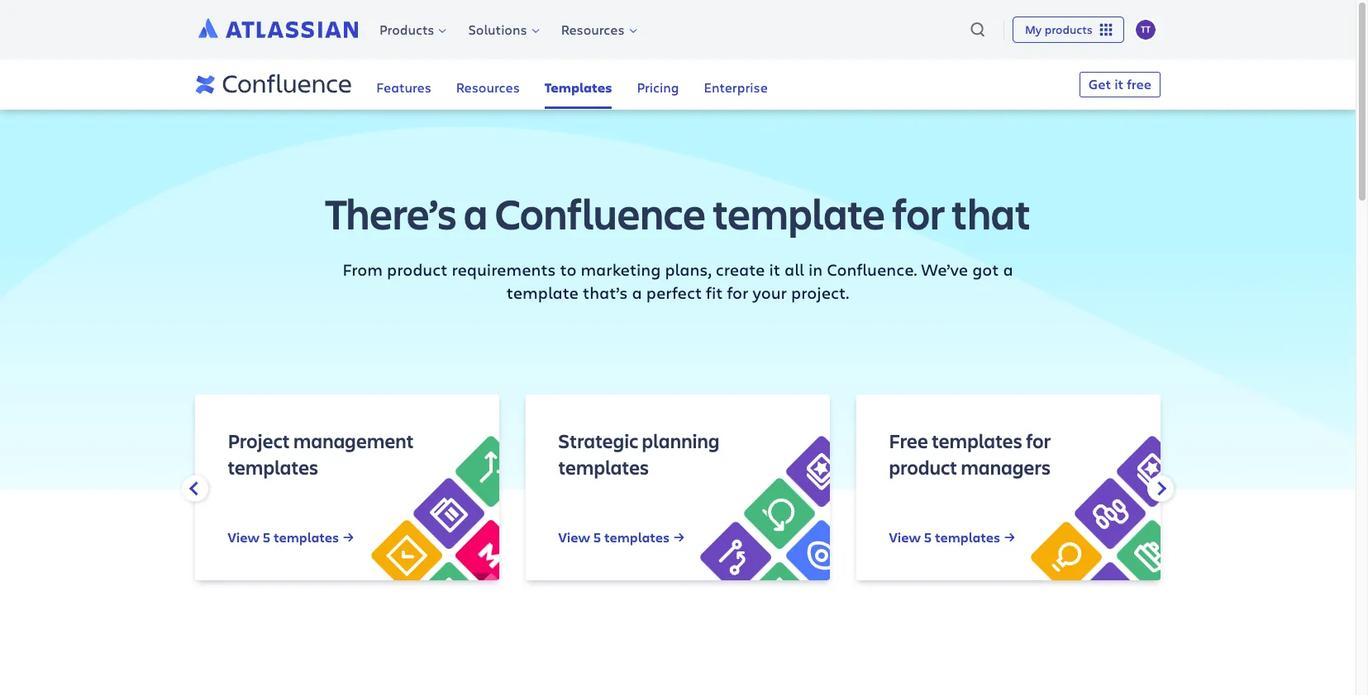 Task type: locate. For each thing, give the bounding box(es) containing it.
5 for project management templates
[[263, 529, 271, 547]]

resources link
[[549, 17, 645, 41], [456, 60, 520, 109]]

free
[[1127, 75, 1151, 93]]

it left all
[[769, 259, 780, 281]]

templates
[[545, 79, 612, 97]]

1 vertical spatial product
[[889, 454, 958, 481]]

2 view 5 templates → from the left
[[559, 529, 685, 547]]

resources link down the solutions
[[456, 60, 520, 109]]

1 horizontal spatial →
[[673, 529, 685, 547]]

product right from
[[387, 259, 447, 281]]

products link
[[368, 17, 455, 41]]

it
[[1114, 75, 1124, 93], [769, 259, 780, 281]]

view for project management templates
[[228, 529, 260, 547]]

management
[[294, 428, 414, 454]]

template up all
[[713, 185, 885, 242]]

0 horizontal spatial 5
[[263, 529, 271, 547]]

1 vertical spatial template
[[507, 282, 579, 304]]

1 horizontal spatial view 5 templates →
[[559, 529, 685, 547]]

1 → from the left
[[343, 529, 355, 547]]

there's a confluence template for that
[[325, 185, 1031, 242]]

create
[[716, 259, 765, 281]]

3 5 from the left
[[924, 529, 932, 547]]

0 horizontal spatial view
[[228, 529, 260, 547]]

2 horizontal spatial a
[[1003, 259, 1013, 281]]

1 5 from the left
[[263, 529, 271, 547]]

→ for project management templates
[[343, 529, 355, 547]]

1 vertical spatial resources
[[456, 79, 520, 96]]

solutions
[[468, 21, 527, 38]]

2 horizontal spatial →
[[1004, 529, 1016, 547]]

it right get
[[1114, 75, 1124, 93]]

2 horizontal spatial view
[[889, 529, 921, 547]]

3 view from the left
[[889, 529, 921, 547]]

a right got
[[1003, 259, 1013, 281]]

2 horizontal spatial view 5 templates →
[[889, 529, 1016, 547]]

product inside from product requirements to marketing plans, create it all in confluence. we've got a template that's a perfect fit for your project.
[[387, 259, 447, 281]]

0 vertical spatial for
[[892, 185, 945, 242]]

enterprise
[[704, 79, 768, 96]]

3 → from the left
[[1004, 529, 1016, 547]]

a down the marketing
[[632, 282, 642, 304]]

0 vertical spatial template
[[713, 185, 885, 242]]

1 horizontal spatial for
[[892, 185, 945, 242]]

1 vertical spatial a
[[1003, 259, 1013, 281]]

view for strategic planning templates
[[559, 529, 590, 547]]

0 horizontal spatial small image
[[189, 480, 208, 499]]

product
[[387, 259, 447, 281], [889, 454, 958, 481]]

1 horizontal spatial small image
[[1148, 480, 1166, 499]]

pricing
[[637, 79, 679, 96]]

1 vertical spatial it
[[769, 259, 780, 281]]

view 5 templates → for templates
[[889, 529, 1016, 547]]

2 vertical spatial for
[[1026, 428, 1051, 454]]

managers
[[961, 454, 1051, 481]]

0 horizontal spatial template
[[507, 282, 579, 304]]

from
[[343, 259, 383, 281]]

2 view from the left
[[559, 529, 590, 547]]

a up requirements
[[464, 185, 488, 242]]

for inside free templates for product managers
[[1026, 428, 1051, 454]]

0 horizontal spatial a
[[464, 185, 488, 242]]

resources down the solutions
[[456, 79, 520, 96]]

2 horizontal spatial 5
[[924, 529, 932, 547]]

0 horizontal spatial view 5 templates →
[[228, 529, 355, 547]]

1 view 5 templates → from the left
[[228, 529, 355, 547]]

1 vertical spatial resources link
[[456, 60, 520, 109]]

0 horizontal spatial it
[[769, 259, 780, 281]]

0 horizontal spatial product
[[387, 259, 447, 281]]

atlassian logo image
[[198, 18, 358, 38]]

small image
[[189, 480, 208, 499], [1148, 480, 1166, 499]]

2 vertical spatial a
[[632, 282, 642, 304]]

5
[[263, 529, 271, 547], [594, 529, 601, 547], [924, 529, 932, 547]]

0 horizontal spatial for
[[727, 282, 748, 304]]

1 horizontal spatial 5
[[594, 529, 601, 547]]

plans,
[[665, 259, 711, 281]]

1 view from the left
[[228, 529, 260, 547]]

that
[[952, 185, 1031, 242]]

resources
[[561, 21, 625, 38], [456, 79, 520, 96]]

1 horizontal spatial template
[[713, 185, 885, 242]]

1 horizontal spatial it
[[1114, 75, 1124, 93]]

1 vertical spatial for
[[727, 282, 748, 304]]

free
[[889, 428, 929, 454]]

view
[[228, 529, 260, 547], [559, 529, 590, 547], [889, 529, 921, 547]]

templates
[[932, 428, 1023, 454], [228, 454, 319, 481], [559, 454, 649, 481], [274, 529, 340, 547], [605, 529, 670, 547], [935, 529, 1001, 547]]

resources link up templates link
[[549, 17, 645, 41]]

view for free templates for product managers
[[889, 529, 921, 547]]

features
[[376, 79, 431, 96]]

product inside free templates for product managers
[[889, 454, 958, 481]]

template down to
[[507, 282, 579, 304]]

template
[[713, 185, 885, 242], [507, 282, 579, 304]]

get it free
[[1089, 75, 1151, 93]]

1 horizontal spatial resources
[[561, 21, 625, 38]]

get it free link
[[1079, 72, 1161, 97]]

2 5 from the left
[[594, 529, 601, 547]]

that's
[[583, 282, 628, 304]]

2 → from the left
[[673, 529, 685, 547]]

0 horizontal spatial →
[[343, 529, 355, 547]]

5 for free templates for product managers
[[924, 529, 932, 547]]

0 horizontal spatial resources link
[[456, 60, 520, 109]]

all
[[784, 259, 804, 281]]

1 horizontal spatial view
[[559, 529, 590, 547]]

fit
[[706, 282, 723, 304]]

resources up templates link
[[561, 21, 625, 38]]

strategic planning templates
[[559, 428, 720, 481]]

product left 'managers'
[[889, 454, 958, 481]]

2 horizontal spatial for
[[1026, 428, 1051, 454]]

2 small image from the left
[[1148, 480, 1166, 499]]

1 horizontal spatial product
[[889, 454, 958, 481]]

3 view 5 templates → from the left
[[889, 529, 1016, 547]]

your
[[753, 282, 787, 304]]

→ for strategic planning templates
[[673, 529, 685, 547]]

→ for free templates for product managers
[[1004, 529, 1016, 547]]

templates inside free templates for product managers
[[932, 428, 1023, 454]]

a
[[464, 185, 488, 242], [1003, 259, 1013, 281], [632, 282, 642, 304]]

1 horizontal spatial resources link
[[549, 17, 645, 41]]

view 5 templates →
[[228, 529, 355, 547], [559, 529, 685, 547], [889, 529, 1016, 547]]

view 5 templates → for planning
[[559, 529, 685, 547]]

→
[[343, 529, 355, 547], [673, 529, 685, 547], [1004, 529, 1016, 547]]

for
[[892, 185, 945, 242], [727, 282, 748, 304], [1026, 428, 1051, 454]]

1 horizontal spatial a
[[632, 282, 642, 304]]

terry turtle image
[[1136, 20, 1156, 40]]

0 vertical spatial product
[[387, 259, 447, 281]]

app switcher image
[[1097, 21, 1115, 39]]



Task type: describe. For each thing, give the bounding box(es) containing it.
0 vertical spatial resources link
[[549, 17, 645, 41]]

0 vertical spatial it
[[1114, 75, 1124, 93]]

pricing link
[[637, 60, 679, 109]]

0 vertical spatial resources
[[561, 21, 625, 38]]

5 for strategic planning templates
[[594, 529, 601, 547]]

templates inside project management templates
[[228, 454, 319, 481]]

in
[[808, 259, 823, 281]]

perfect
[[646, 282, 702, 304]]

0 vertical spatial a
[[464, 185, 488, 242]]

templates inside strategic planning templates
[[559, 454, 649, 481]]

solutions link
[[457, 17, 548, 41]]

products
[[379, 21, 434, 38]]

template inside from product requirements to marketing plans, create it all in confluence. we've got a template that's a perfect fit for your project.
[[507, 282, 579, 304]]

project.
[[791, 282, 849, 304]]

to
[[560, 259, 576, 281]]

for inside from product requirements to marketing plans, create it all in confluence. we've got a template that's a perfect fit for your project.
[[727, 282, 748, 304]]

enterprise link
[[704, 60, 768, 109]]

1 small image from the left
[[189, 480, 208, 499]]

strategic
[[559, 428, 639, 454]]

get
[[1089, 75, 1111, 93]]

planning
[[642, 428, 720, 454]]

it inside from product requirements to marketing plans, create it all in confluence. we've got a template that's a perfect fit for your project.
[[769, 259, 780, 281]]

got
[[972, 259, 999, 281]]

confluence
[[495, 185, 706, 242]]

free templates for product managers
[[889, 428, 1051, 481]]

we've
[[921, 259, 968, 281]]

from product requirements to marketing plans, create it all in confluence. we've got a template that's a perfect fit for your project.
[[343, 259, 1013, 304]]

project management templates
[[228, 428, 414, 481]]

view 5 templates → for management
[[228, 529, 355, 547]]

templates link
[[545, 60, 612, 109]]

project
[[228, 428, 290, 454]]

0 horizontal spatial resources
[[456, 79, 520, 96]]

confluence.
[[827, 259, 917, 281]]

there's
[[325, 185, 457, 242]]

requirements
[[452, 259, 556, 281]]

marketing
[[581, 259, 661, 281]]

features link
[[376, 60, 431, 109]]



Task type: vqa. For each thing, say whether or not it's contained in the screenshot.
Trusted
no



